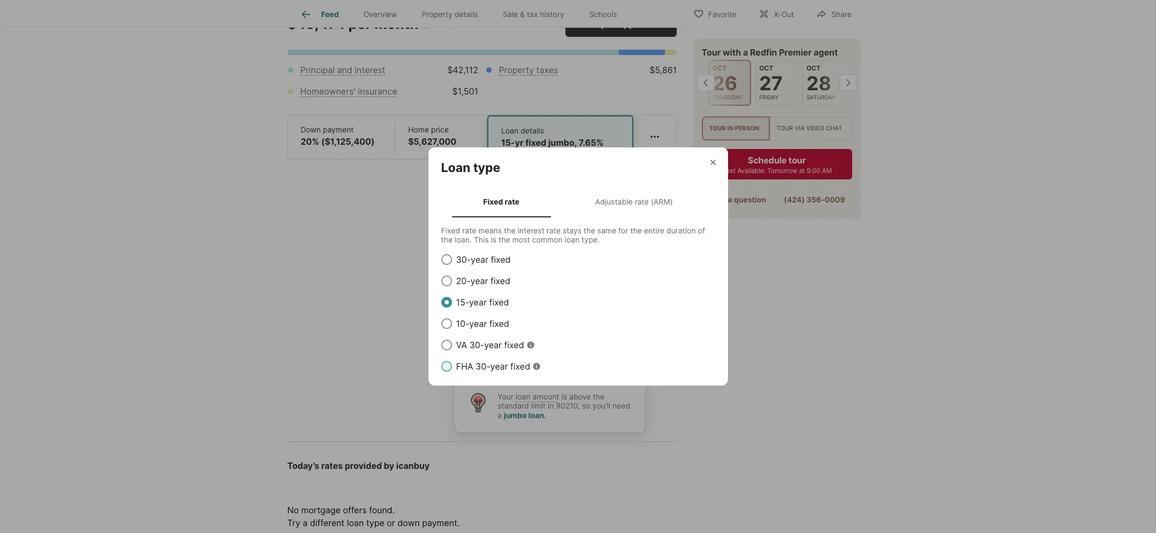 Task type: locate. For each thing, give the bounding box(es) containing it.
0 horizontal spatial details
[[455, 10, 478, 19]]

1 horizontal spatial interest
[[518, 226, 544, 235]]

tour via video chat
[[777, 125, 842, 132]]

next image
[[839, 74, 856, 92]]

(424) 356-0009 link
[[784, 195, 845, 204]]

person
[[735, 125, 759, 132]]

the left 'average'
[[535, 229, 545, 237]]

20- inside tooltip
[[483, 312, 497, 322]]

1 vertical spatial property
[[499, 65, 534, 75]]

0 horizontal spatial property
[[422, 10, 452, 19]]

standard
[[497, 402, 529, 411]]

loan inside fixed rate means the interest rate stays the same for the entire duration of the loan. this is the most common loan type.
[[565, 236, 580, 245]]

rate right 7.649
[[598, 229, 610, 237]]

year for 30-year fixed jumbo
[[497, 290, 515, 301]]

1 vertical spatial fixed
[[441, 226, 460, 235]]

type
[[473, 161, 500, 176], [490, 270, 509, 281], [366, 519, 384, 529]]

the up you'll
[[593, 393, 604, 402]]

oct down with
[[713, 64, 727, 72]]

356-
[[807, 195, 825, 204]]

2 horizontal spatial interest
[[573, 229, 596, 237]]

property inside tab
[[422, 10, 452, 19]]

lightbulb icon element
[[468, 393, 497, 421]]

2 vertical spatial in
[[548, 402, 554, 411]]

90210 inside according to icanbuy, the average interest rate for a 15-year fixed jumbo loan in 90210 is 7.649 %. compare current rates
[[551, 237, 570, 245]]

0 vertical spatial property
[[422, 10, 452, 19]]

10-year fixed radio
[[441, 319, 452, 329]]

oct down redfin
[[759, 64, 774, 72]]

share button
[[807, 2, 861, 24]]

0 vertical spatial details
[[455, 10, 478, 19]]

None button
[[708, 60, 751, 106], [756, 60, 799, 106], [803, 60, 846, 106], [708, 60, 751, 106], [756, 60, 799, 106], [803, 60, 846, 106]]

tour left with
[[702, 47, 721, 58]]

jumbo for 30-year fixed jumbo
[[539, 290, 564, 301]]

0 vertical spatial fixed
[[483, 198, 503, 207]]

oct inside oct 26 thursday
[[713, 64, 727, 72]]

20%
[[301, 136, 319, 147]]

x-out
[[774, 9, 794, 18]]

0 horizontal spatial oct
[[713, 64, 727, 72]]

a right with
[[743, 47, 748, 58]]

loan up standard
[[516, 393, 530, 402]]

oct inside oct 27 friday
[[759, 64, 774, 72]]

in
[[728, 125, 734, 132], [544, 237, 549, 245], [548, 402, 554, 411]]

2 horizontal spatial is
[[572, 237, 577, 245]]

tab list containing feed
[[287, 0, 638, 27]]

va
[[456, 340, 467, 351]]

limit
[[531, 402, 546, 411]]

for right %. at the top right of the page
[[612, 229, 620, 237]]

a right try
[[303, 519, 308, 529]]

90210 down above at bottom
[[556, 402, 578, 411]]

is up , so you'll need a
[[561, 393, 567, 402]]

is inside fixed rate means the interest rate stays the same for the entire duration of the loan. this is the most common loan type.
[[491, 236, 497, 245]]

common
[[532, 236, 563, 245]]

30-year fixed
[[456, 254, 511, 265]]

tab list containing fixed rate
[[441, 187, 715, 218]]

or
[[387, 519, 395, 529]]

fixed rate tab
[[452, 189, 551, 215]]

1 horizontal spatial details
[[521, 126, 544, 135]]

0 horizontal spatial rates
[[321, 461, 343, 472]]

year for 10-year fixed
[[469, 319, 487, 329]]

fixed down 30-year fixed jumbo
[[517, 312, 537, 322]]

year for 20-year fixed
[[470, 276, 488, 287]]

schedule
[[748, 155, 787, 166]]

details up yr
[[521, 126, 544, 135]]

1 vertical spatial loan.
[[528, 411, 546, 420]]

20-
[[456, 276, 471, 287], [483, 312, 497, 322]]

1 vertical spatial tab list
[[441, 187, 715, 218]]

1 vertical spatial type
[[490, 270, 509, 281]]

1 horizontal spatial is
[[561, 393, 567, 402]]

in inside according to icanbuy, the average interest rate for a 15-year fixed jumbo loan in 90210 is 7.649 %. compare current rates
[[544, 237, 549, 245]]

fixed inside fixed rate means the interest rate stays the same for the entire duration of the loan. this is the most common loan type.
[[441, 226, 460, 235]]

1 horizontal spatial rates
[[522, 245, 539, 253]]

1 oct from the left
[[713, 64, 727, 72]]

1 horizontal spatial loan.
[[528, 411, 546, 420]]

favorite
[[708, 9, 736, 18]]

1 vertical spatial 20-
[[483, 312, 497, 322]]

details for property details
[[455, 10, 478, 19]]

today's rates provided by icanbuy
[[287, 461, 430, 472]]

loan down offers
[[347, 519, 364, 529]]

details for loan details 15-yr fixed jumbo, 7.65%
[[521, 126, 544, 135]]

is inside is above the standard limit in
[[561, 393, 567, 402]]

1 vertical spatial loan
[[441, 161, 470, 176]]

rates down most
[[522, 245, 539, 253]]

oct down agent
[[807, 64, 821, 72]]

with
[[723, 47, 741, 58]]

according to icanbuy, the average interest rate for a 15-year fixed jumbo loan in 90210 is 7.649 %. compare current rates
[[468, 229, 626, 253]]

tour for tour with a redfin premier agent
[[702, 47, 721, 58]]

a right ask
[[728, 195, 732, 204]]

20- inside loan type dialog
[[456, 276, 471, 287]]

sale & tax history
[[503, 10, 564, 19]]

details inside loan details 15-yr fixed jumbo, 7.65%
[[521, 126, 544, 135]]

fixed
[[525, 137, 546, 148], [492, 237, 507, 245], [491, 254, 511, 265], [490, 276, 510, 287], [517, 290, 537, 301], [489, 297, 509, 308], [517, 312, 537, 322], [489, 319, 509, 329], [516, 333, 535, 344], [504, 340, 524, 351], [510, 361, 530, 372]]

30- right the fha on the left bottom of the page
[[476, 361, 490, 372]]

interest
[[355, 65, 385, 75], [518, 226, 544, 235], [573, 229, 596, 237]]

get
[[584, 19, 599, 29]]

tour
[[702, 47, 721, 58], [709, 125, 726, 132], [777, 125, 793, 132]]

loan up yr
[[501, 126, 518, 135]]

1 vertical spatial details
[[521, 126, 544, 135]]

icanbuy,
[[508, 229, 533, 237]]

0 horizontal spatial fixed
[[441, 226, 460, 235]]

x-
[[774, 9, 781, 18]]

year for 20-year fixed jumbo
[[497, 312, 515, 322]]

type up fixed rate
[[473, 161, 500, 176]]

is inside according to icanbuy, the average interest rate for a 15-year fixed jumbo loan in 90210 is 7.649 %. compare current rates
[[572, 237, 577, 245]]

%.
[[596, 237, 604, 245]]

fixed up 30-year fixed radio
[[441, 226, 460, 235]]

rate up this
[[462, 226, 476, 235]]

is above the standard limit in
[[497, 393, 604, 411]]

loan down $5,627,000
[[441, 161, 470, 176]]

payment
[[323, 125, 354, 134]]

property up reset
[[422, 10, 452, 19]]

loan inside according to icanbuy, the average interest rate for a 15-year fixed jumbo loan in 90210 is 7.649 %. compare current rates
[[530, 237, 542, 245]]

loan inside loan details 15-yr fixed jumbo, 7.65%
[[501, 126, 518, 135]]

None text field
[[477, 209, 623, 221]]

,
[[578, 402, 580, 411]]

0 horizontal spatial is
[[491, 236, 497, 245]]

type inside tooltip
[[490, 270, 509, 281]]

in inside list box
[[728, 125, 734, 132]]

1 vertical spatial loan type
[[468, 270, 509, 281]]

of
[[698, 226, 705, 235]]

details inside the property details tab
[[455, 10, 478, 19]]

loan. down "limit"
[[528, 411, 546, 420]]

tax
[[527, 10, 538, 19]]

2 horizontal spatial oct
[[807, 64, 821, 72]]

3 oct from the left
[[807, 64, 821, 72]]

need
[[612, 402, 630, 411]]

tour left person
[[709, 125, 726, 132]]

$5,627,000
[[408, 136, 456, 147]]

20- right 20-year fixed option
[[456, 276, 471, 287]]

a right same
[[622, 229, 626, 237]]

0 vertical spatial type
[[473, 161, 500, 176]]

by
[[384, 461, 394, 472]]

via
[[795, 125, 805, 132]]

tour for tour in person
[[709, 125, 726, 132]]

property for property taxes
[[499, 65, 534, 75]]

property taxes link
[[499, 65, 558, 75]]

tour for tour via video chat
[[777, 125, 793, 132]]

principal and interest
[[300, 65, 385, 75]]

fixed up means
[[483, 198, 503, 207]]

in down amount
[[548, 402, 554, 411]]

jumbo for 15-year fixed jumbo
[[538, 333, 563, 344]]

more loan types
[[485, 355, 552, 365]]

list box
[[702, 117, 852, 141]]

type down found.
[[366, 519, 384, 529]]

loan right more
[[508, 355, 526, 365]]

tooltip containing loan type
[[455, 159, 844, 433]]

previous image
[[698, 74, 715, 92]]

jumbo down standard
[[504, 411, 527, 420]]

rate inside according to icanbuy, the average interest rate for a 15-year fixed jumbo loan in 90210 is 7.649 %. compare current rates
[[598, 229, 610, 237]]

home price $5,627,000
[[408, 125, 456, 147]]

means
[[478, 226, 502, 235]]

a down standard
[[497, 411, 502, 420]]

fixed inside fixed rate tab
[[483, 198, 503, 207]]

2 oct from the left
[[759, 64, 774, 72]]

0 horizontal spatial interest
[[355, 65, 385, 75]]

year inside according to icanbuy, the average interest rate for a 15-year fixed jumbo loan in 90210 is 7.649 %. compare current rates
[[477, 237, 491, 245]]

0 vertical spatial tab list
[[287, 0, 638, 27]]

loan type dialog
[[428, 148, 728, 386]]

loan
[[501, 126, 518, 135], [441, 161, 470, 176], [468, 270, 488, 281]]

rate left (arm)
[[635, 198, 649, 207]]

loan down stays
[[565, 236, 580, 245]]

30-year fixed jumbo
[[483, 290, 564, 301]]

feed link
[[300, 8, 339, 21]]

20-year fixed
[[456, 276, 510, 287]]

taxes
[[536, 65, 558, 75]]

oct inside oct 28 saturday
[[807, 64, 821, 72]]

details
[[455, 10, 478, 19], [521, 126, 544, 135]]

loan type up fixed rate
[[441, 161, 500, 176]]

loan type down 30-year fixed
[[468, 270, 509, 281]]

in inside is above the standard limit in
[[548, 402, 554, 411]]

for right same
[[618, 226, 628, 235]]

jumbo up types
[[538, 333, 563, 344]]

1 horizontal spatial property
[[499, 65, 534, 75]]

1 horizontal spatial oct
[[759, 64, 774, 72]]

fixed for fixed rate
[[483, 198, 503, 207]]

fixed up more loan types
[[504, 340, 524, 351]]

1 horizontal spatial 20-
[[483, 312, 497, 322]]

oct for 26
[[713, 64, 727, 72]]

loan type element
[[441, 148, 513, 176]]

fixed right yr
[[525, 137, 546, 148]]

rates right today's
[[321, 461, 343, 472]]

0 vertical spatial in
[[728, 125, 734, 132]]

0 vertical spatial loan type
[[441, 161, 500, 176]]

jumbo right to
[[509, 237, 528, 245]]

duration
[[666, 226, 696, 235]]

0 vertical spatial loan.
[[455, 236, 472, 245]]

0 vertical spatial 20-
[[456, 276, 471, 287]]

loan down 30-year fixed
[[468, 270, 488, 281]]

0 vertical spatial rates
[[522, 245, 539, 253]]

for inside according to icanbuy, the average interest rate for a 15-year fixed jumbo loan in 90210 is 7.649 %. compare current rates
[[612, 229, 620, 237]]

loan. left this
[[455, 236, 472, 245]]

0 vertical spatial 90210
[[551, 237, 570, 245]]

28
[[807, 72, 832, 95]]

rate inside 'tab'
[[635, 198, 649, 207]]

fixed
[[483, 198, 503, 207], [441, 226, 460, 235]]

tour in person
[[709, 125, 759, 132]]

(424)
[[784, 195, 805, 204]]

loan details 15-yr fixed jumbo, 7.65%
[[501, 126, 604, 148]]

jumbo
[[509, 237, 528, 245], [539, 290, 564, 301], [539, 312, 564, 322], [538, 333, 563, 344], [504, 411, 527, 420]]

overview tab
[[351, 2, 409, 27]]

is down stays
[[572, 237, 577, 245]]

a inside , so you'll need a
[[497, 411, 502, 420]]

loan type
[[441, 161, 500, 176], [468, 270, 509, 281]]

loan amount link
[[516, 393, 559, 402]]

fixed down means
[[492, 237, 507, 245]]

property details
[[422, 10, 478, 19]]

0 vertical spatial loan
[[501, 126, 518, 135]]

rate
[[505, 198, 519, 207], [635, 198, 649, 207], [462, 226, 476, 235], [547, 226, 561, 235], [598, 229, 610, 237]]

am
[[822, 167, 832, 175]]

sale
[[503, 10, 518, 19]]

1 vertical spatial rates
[[321, 461, 343, 472]]

loan. inside tooltip
[[528, 411, 546, 420]]

year
[[477, 237, 491, 245], [471, 254, 488, 265], [470, 276, 488, 287], [497, 290, 515, 301], [469, 297, 487, 308], [497, 312, 515, 322], [469, 319, 487, 329], [496, 333, 513, 344], [484, 340, 502, 351], [490, 361, 508, 372]]

0 horizontal spatial loan.
[[455, 236, 472, 245]]

in left person
[[728, 125, 734, 132]]

try
[[287, 519, 300, 529]]

type down 30-year fixed
[[490, 270, 509, 281]]

next
[[722, 167, 736, 175]]

tooltip
[[455, 159, 844, 433]]

type inside 'element'
[[473, 161, 500, 176]]

2 vertical spatial loan
[[468, 270, 488, 281]]

the
[[504, 226, 515, 235], [584, 226, 595, 235], [630, 226, 642, 235], [535, 229, 545, 237], [441, 236, 453, 245], [499, 236, 510, 245], [593, 393, 604, 402]]

in right most
[[544, 237, 549, 245]]

year for 15-year fixed
[[469, 297, 487, 308]]

share
[[831, 9, 852, 18]]

jumbo up 20-year fixed jumbo
[[539, 290, 564, 301]]

property left taxes
[[499, 65, 534, 75]]

loan. inside fixed rate means the interest rate stays the same for the entire duration of the loan. this is the most common loan type.
[[455, 236, 472, 245]]

tour left via on the right top of page
[[777, 125, 793, 132]]

types
[[528, 355, 552, 365]]

tab list
[[287, 0, 638, 27], [441, 187, 715, 218]]

0 horizontal spatial 20-
[[456, 276, 471, 287]]

2 vertical spatial type
[[366, 519, 384, 529]]

15-
[[501, 137, 515, 148], [468, 237, 477, 245], [456, 297, 469, 308], [483, 333, 496, 344]]

rate up icanbuy,
[[505, 198, 519, 207]]

jumbo down 30-year fixed jumbo
[[539, 312, 564, 322]]

different
[[310, 519, 344, 529]]

7.65%
[[579, 137, 604, 148]]

rate for fixed rate means the interest rate stays the same for the entire duration of the loan. this is the most common loan type.
[[462, 226, 476, 235]]

1 vertical spatial in
[[544, 237, 549, 245]]

details up reset
[[455, 10, 478, 19]]

1 horizontal spatial fixed
[[483, 198, 503, 207]]

approved
[[619, 19, 658, 29]]

loan left 'average'
[[530, 237, 542, 245]]

$49,474 per month
[[287, 15, 418, 32]]

is down means
[[491, 236, 497, 245]]

90210 down stays
[[551, 237, 570, 245]]

20- down 15-year fixed
[[483, 312, 497, 322]]

adjustable
[[595, 198, 633, 207]]

rate inside tab
[[505, 198, 519, 207]]



Task type: vqa. For each thing, say whether or not it's contained in the screenshot.


Task type: describe. For each thing, give the bounding box(es) containing it.
tour
[[789, 155, 806, 166]]

lightbulb icon image
[[468, 393, 489, 414]]

same
[[597, 226, 616, 235]]

a inside no mortgage offers found. try a different loan type or down payment.
[[303, 519, 308, 529]]

thursday
[[713, 94, 742, 101]]

compare current rates link
[[468, 245, 539, 253]]

get pre-approved button
[[566, 11, 677, 37]]

average
[[547, 229, 571, 237]]

the inside according to icanbuy, the average interest rate for a 15-year fixed jumbo loan in 90210 is 7.649 %. compare current rates
[[535, 229, 545, 237]]

price
[[431, 125, 449, 134]]

out
[[781, 9, 794, 18]]

loan inside 'element'
[[441, 161, 470, 176]]

loan type inside tooltip
[[468, 270, 509, 281]]

get pre-approved
[[584, 19, 658, 29]]

above
[[569, 393, 591, 402]]

current
[[498, 245, 521, 253]]

oct for 28
[[807, 64, 821, 72]]

fixed down 20-year fixed jumbo
[[516, 333, 535, 344]]

principal and interest link
[[300, 65, 385, 75]]

15-year fixed jumbo
[[483, 333, 563, 344]]

the left entire at the right
[[630, 226, 642, 235]]

at
[[799, 167, 805, 175]]

found.
[[369, 506, 395, 516]]

to
[[500, 229, 506, 237]]

so
[[582, 402, 590, 411]]

rates inside according to icanbuy, the average interest rate for a 15-year fixed jumbo loan in 90210 is 7.649 %. compare current rates
[[522, 245, 539, 253]]

fixed inside loan details 15-yr fixed jumbo, 7.65%
[[525, 137, 546, 148]]

oct 27 friday
[[759, 64, 783, 101]]

stays
[[563, 226, 582, 235]]

chat
[[826, 125, 842, 132]]

history
[[540, 10, 564, 19]]

adjustable rate (arm)
[[595, 198, 673, 207]]

oct for 27
[[759, 64, 774, 72]]

year for 30-year fixed
[[471, 254, 488, 265]]

jumbo loan. link
[[504, 411, 546, 420]]

amount
[[533, 393, 559, 402]]

year for 15-year fixed jumbo
[[496, 333, 513, 344]]

jumbo,
[[548, 137, 577, 148]]

adjustable rate tab
[[564, 189, 704, 215]]

fixed for fixed rate means the interest rate stays the same for the entire duration of the loan. this is the most common loan type.
[[441, 226, 460, 235]]

a inside according to icanbuy, the average interest rate for a 15-year fixed jumbo loan in 90210 is 7.649 %. compare current rates
[[622, 229, 626, 237]]

home
[[408, 125, 429, 134]]

20-year fixed jumbo radio
[[468, 312, 478, 322]]

30-year fixed jumbo radio
[[468, 290, 478, 301]]

interest inside according to icanbuy, the average interest rate for a 15-year fixed jumbo loan in 90210 is 7.649 %. compare current rates
[[573, 229, 596, 237]]

the inside is above the standard limit in
[[593, 393, 604, 402]]

fixed down 20-year fixed
[[489, 297, 509, 308]]

property for property details
[[422, 10, 452, 19]]

fixed right more
[[510, 361, 530, 372]]

down
[[301, 125, 321, 134]]

loan inside no mortgage offers found. try a different loan type or down payment.
[[347, 519, 364, 529]]

rate for fixed rate
[[505, 198, 519, 207]]

insurance
[[358, 86, 397, 97]]

FHA 30-year fixed radio
[[441, 361, 452, 372]]

type inside no mortgage offers found. try a different loan type or down payment.
[[366, 519, 384, 529]]

for inside fixed rate means the interest rate stays the same for the entire duration of the loan. this is the most common loan type.
[[618, 226, 628, 235]]

ask a question link
[[712, 195, 766, 204]]

1 vertical spatial 90210
[[556, 402, 578, 411]]

&
[[520, 10, 525, 19]]

30-year fixed radio
[[441, 254, 452, 265]]

jumbo for 20-year fixed jumbo
[[539, 312, 564, 322]]

month
[[374, 15, 418, 32]]

30- right 30-year fixed radio
[[456, 254, 471, 265]]

fixed rate means the interest rate stays the same for the entire duration of the loan. this is the most common loan type.
[[441, 226, 705, 245]]

per
[[348, 15, 371, 32]]

no
[[287, 506, 299, 516]]

ask a question
[[712, 195, 766, 204]]

property details tab
[[409, 2, 490, 27]]

fixed up 30-year fixed jumbo
[[490, 276, 510, 287]]

yr
[[515, 137, 523, 148]]

fixed down compare current rates link
[[491, 254, 511, 265]]

ask
[[712, 195, 726, 204]]

fixed up 20-year fixed jumbo
[[517, 290, 537, 301]]

homeowners'
[[300, 86, 356, 97]]

($1,125,400)
[[321, 136, 375, 147]]

the up the type. on the top right of the page
[[584, 226, 595, 235]]

fixed up va 30-year fixed
[[489, 319, 509, 329]]

loan type inside 'element'
[[441, 161, 500, 176]]

type.
[[582, 236, 600, 245]]

30- right va
[[469, 340, 484, 351]]

premier
[[779, 47, 812, 58]]

the up most
[[504, 226, 515, 235]]

(arm)
[[651, 198, 673, 207]]

icanbuy
[[396, 461, 430, 472]]

rate for adjustable rate (arm)
[[635, 198, 649, 207]]

tab list inside loan type dialog
[[441, 187, 715, 218]]

homeowners' insurance
[[300, 86, 397, 97]]

15-year fixed jumbo radio
[[468, 333, 478, 344]]

your loan amount
[[497, 393, 559, 402]]

fha 30-year fixed
[[456, 361, 530, 372]]

0009
[[825, 195, 845, 204]]

reset button
[[440, 15, 465, 34]]

15- inside loan type dialog
[[456, 297, 469, 308]]

va 30-year fixed
[[456, 340, 524, 351]]

, so you'll need a
[[497, 402, 630, 420]]

most
[[512, 236, 530, 245]]

jumbo inside according to icanbuy, the average interest rate for a 15-year fixed jumbo loan in 90210 is 7.649 %. compare current rates
[[509, 237, 528, 245]]

list box containing tour in person
[[702, 117, 852, 141]]

available:
[[738, 167, 766, 175]]

no mortgage offers found. try a different loan type or down payment.
[[287, 506, 460, 529]]

the up 30-year fixed radio
[[441, 236, 453, 245]]

20-year fixed radio
[[441, 276, 452, 287]]

VA 30-year fixed radio
[[441, 340, 452, 351]]

15- inside loan details 15-yr fixed jumbo, 7.65%
[[501, 137, 515, 148]]

this
[[474, 236, 489, 245]]

question
[[734, 195, 766, 204]]

oct 28 saturday
[[807, 64, 836, 101]]

your
[[497, 393, 514, 402]]

interest inside fixed rate means the interest rate stays the same for the entire duration of the loan. this is the most common loan type.
[[518, 226, 544, 235]]

payment.
[[422, 519, 460, 529]]

15- inside according to icanbuy, the average interest rate for a 15-year fixed jumbo loan in 90210 is 7.649 %. compare current rates
[[468, 237, 477, 245]]

offers
[[343, 506, 367, 516]]

30- down 20-year fixed
[[483, 290, 497, 301]]

20- for 20-year fixed
[[456, 276, 471, 287]]

schools tab
[[577, 2, 629, 27]]

fixed inside according to icanbuy, the average interest rate for a 15-year fixed jumbo loan in 90210 is 7.649 %. compare current rates
[[492, 237, 507, 245]]

20- for 20-year fixed jumbo
[[483, 312, 497, 322]]

fixed rate
[[483, 198, 519, 207]]

reset
[[440, 19, 464, 30]]

rate up common
[[547, 226, 561, 235]]

27
[[759, 72, 783, 95]]

$1,501
[[452, 86, 478, 97]]

$5,861
[[650, 65, 677, 75]]

redfin
[[750, 47, 777, 58]]

$42,112
[[447, 65, 478, 75]]

down
[[397, 519, 420, 529]]

friday
[[759, 94, 779, 101]]

sale & tax history tab
[[490, 2, 577, 27]]

homeowners' insurance link
[[300, 86, 397, 97]]

pre-
[[601, 19, 619, 29]]

the up compare current rates link
[[499, 236, 510, 245]]

15-year fixed
[[456, 297, 509, 308]]

mortgage
[[301, 506, 341, 516]]

15-year fixed radio
[[441, 297, 452, 308]]

saturday
[[807, 94, 836, 101]]

x-out button
[[750, 2, 803, 24]]

schedule tour next available: tomorrow at 9:00 am
[[722, 155, 832, 175]]



